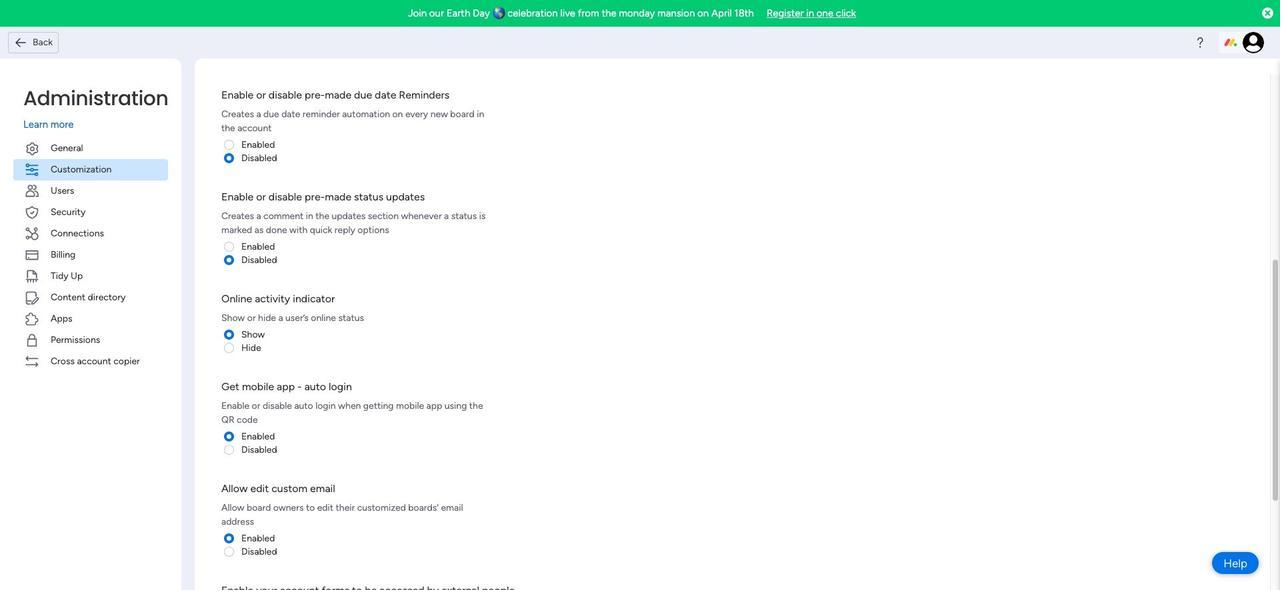 Task type: describe. For each thing, give the bounding box(es) containing it.
back to workspace image
[[14, 36, 27, 49]]

jacob simon image
[[1243, 32, 1264, 53]]



Task type: vqa. For each thing, say whether or not it's contained in the screenshot.
third SHOW
no



Task type: locate. For each thing, give the bounding box(es) containing it.
help image
[[1193, 36, 1207, 49]]



